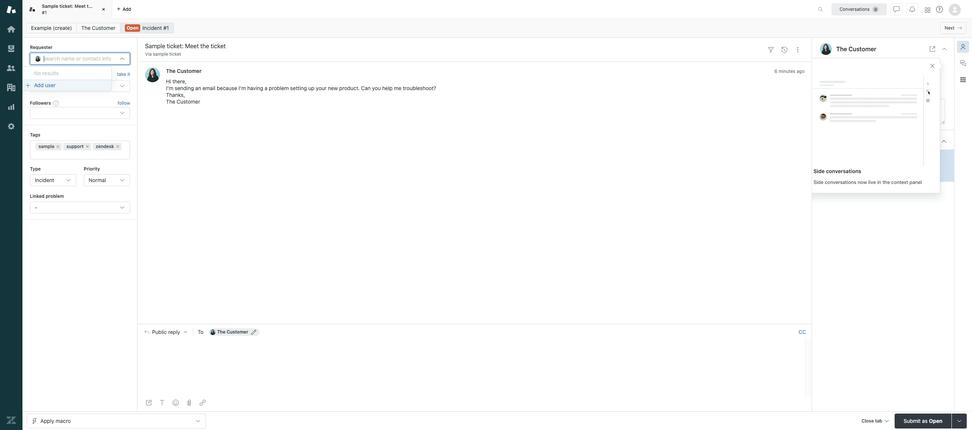 Task type: vqa. For each thing, say whether or not it's contained in the screenshot.
5 minutes ago
no



Task type: describe. For each thing, give the bounding box(es) containing it.
linked
[[30, 193, 44, 199]]

#1 inside secondary element
[[163, 25, 169, 31]]

english
[[855, 87, 873, 93]]

zendesk image
[[6, 416, 16, 425]]

macro
[[56, 418, 71, 424]]

side conversations
[[814, 168, 862, 174]]

the up the hi
[[166, 68, 176, 74]]

to
[[198, 329, 204, 335]]

reply
[[168, 329, 180, 335]]

notifications image
[[910, 6, 916, 12]]

6 minutes ago text field
[[775, 69, 805, 74]]

next
[[945, 25, 955, 31]]

Requester field
[[44, 56, 116, 62]]

zendesk products image
[[925, 7, 931, 13]]

language
[[820, 87, 844, 93]]

conversations button
[[832, 3, 887, 15]]

close image
[[100, 6, 107, 13]]

remove image
[[116, 144, 120, 149]]

button displays agent's chat status as invisible. image
[[894, 6, 900, 12]]

tabs tab list
[[22, 0, 810, 19]]

customer@example.com image
[[210, 329, 216, 335]]

the inside hi there, i'm sending an email because i'm having a problem setting up your new product. can you help me troubleshoot? thanks, the customer
[[166, 99, 175, 105]]

via sample ticket
[[145, 51, 181, 57]]

6 minutes ago status open
[[835, 163, 865, 176]]

linked problem
[[30, 193, 64, 199]]

thanks,
[[166, 92, 185, 98]]

ticket actions image
[[795, 47, 801, 53]]

customer left edit user "icon"
[[227, 329, 248, 335]]

submit
[[904, 418, 921, 424]]

minutes for 6 minutes ago status open
[[839, 163, 856, 168]]

side conversations now live in the context panel
[[814, 179, 922, 185]]

it
[[127, 72, 130, 77]]

user
[[45, 82, 56, 88]]

no results
[[34, 70, 59, 76]]

you
[[372, 85, 381, 91]]

info on adding followers image
[[53, 100, 59, 106]]

1 vertical spatial the customer link
[[166, 68, 202, 74]]

incident for incident
[[35, 177, 54, 183]]

remove image for support
[[85, 144, 90, 149]]

ago for 6 minutes ago
[[797, 69, 805, 74]]

support
[[66, 143, 84, 149]]

cc button
[[799, 329, 806, 336]]

customer up "there,"
[[177, 68, 202, 74]]

tab
[[875, 418, 883, 424]]

close image
[[942, 46, 948, 52]]

the customer up "there,"
[[166, 68, 202, 74]]

meet
[[75, 3, 86, 9]]

requester element
[[30, 53, 130, 65]]

requester
[[30, 45, 52, 50]]

apps image
[[960, 77, 966, 83]]

the inside secondary element
[[81, 25, 91, 31]]

the right customer@example.com image at left
[[217, 329, 226, 335]]

new
[[328, 85, 338, 91]]

states)
[[893, 87, 911, 93]]

user image
[[820, 43, 832, 55]]

english (united states)
[[855, 87, 911, 93]]

because
[[217, 85, 237, 91]]

tags
[[30, 132, 40, 138]]

zendesk support image
[[6, 5, 16, 15]]

conversations for side conversations now live in the context panel
[[825, 179, 857, 185]]

hi
[[166, 78, 171, 85]]

requester list box
[[20, 66, 112, 91]]

the customer right customer@example.com image at left
[[217, 329, 248, 335]]

minutes for 6 minutes ago
[[779, 69, 796, 74]]

zendesk
[[96, 143, 114, 149]]

having
[[247, 85, 263, 91]]

edit user image
[[251, 330, 257, 335]]

now
[[858, 179, 867, 185]]

can
[[361, 85, 371, 91]]

type
[[30, 166, 41, 172]]

live
[[869, 179, 876, 185]]

the right user image
[[837, 46, 847, 52]]

events image
[[782, 47, 788, 53]]

hi there, i'm sending an email because i'm having a problem setting up your new product. can you help me troubleshoot? thanks, the customer
[[166, 78, 436, 105]]

take
[[117, 72, 126, 77]]

conversations
[[840, 6, 870, 12]]

setting
[[290, 85, 307, 91]]

no
[[34, 70, 41, 76]]

add user
[[34, 82, 56, 88]]

side for side conversations now live in the context panel
[[814, 179, 824, 185]]

results
[[42, 70, 59, 76]]

local
[[820, 75, 833, 81]]

panel
[[910, 179, 922, 185]]

take it button
[[117, 71, 130, 78]]

status
[[835, 171, 849, 176]]

priority
[[84, 166, 100, 172]]

apply
[[40, 418, 54, 424]]

secondary element
[[22, 21, 972, 36]]

local time
[[820, 75, 845, 81]]

ticket inside sample ticket: meet the ticket #1
[[95, 3, 108, 9]]

follow button
[[118, 100, 130, 107]]

customer context image
[[960, 44, 966, 50]]

draft mode image
[[146, 400, 152, 406]]

follow
[[118, 100, 130, 106]]

public
[[152, 329, 167, 335]]

customer right user image
[[849, 46, 877, 52]]

example (create)
[[31, 25, 72, 31]]

6 for 6 minutes ago status open
[[835, 163, 838, 168]]

0 horizontal spatial problem
[[46, 193, 64, 199]]

close tab
[[862, 418, 883, 424]]

6 minutes ago text field
[[835, 163, 865, 168]]

side for side conversations
[[814, 168, 825, 174]]

organizations image
[[6, 83, 16, 92]]

context
[[892, 179, 909, 185]]



Task type: locate. For each thing, give the bounding box(es) containing it.
1 horizontal spatial i'm
[[239, 85, 246, 91]]

the customer link
[[76, 23, 120, 33], [166, 68, 202, 74]]

1 vertical spatial ago
[[857, 163, 865, 168]]

the right meet
[[87, 3, 94, 9]]

remove image for sample
[[56, 144, 60, 149]]

remove image right support
[[85, 144, 90, 149]]

sample
[[153, 51, 168, 57], [39, 143, 54, 149]]

1 vertical spatial 6
[[835, 163, 838, 168]]

add link (cmd k) image
[[200, 400, 206, 406]]

6 for 6 minutes ago
[[775, 69, 778, 74]]

0 vertical spatial the customer link
[[76, 23, 120, 33]]

close tab button
[[858, 413, 892, 430]]

help
[[382, 85, 393, 91]]

public reply
[[152, 329, 180, 335]]

1 horizontal spatial incident
[[143, 25, 162, 31]]

1 horizontal spatial the
[[883, 179, 890, 185]]

problem right a
[[269, 85, 289, 91]]

product.
[[339, 85, 360, 91]]

a
[[265, 85, 268, 91]]

0 vertical spatial open
[[127, 25, 138, 31]]

6
[[775, 69, 778, 74], [835, 163, 838, 168]]

2 remove image from the left
[[85, 144, 90, 149]]

(united
[[874, 87, 892, 93]]

1 horizontal spatial ago
[[857, 163, 865, 168]]

open down add
[[127, 25, 138, 31]]

0 vertical spatial side
[[814, 168, 825, 174]]

1 horizontal spatial the customer link
[[166, 68, 202, 74]]

problem
[[269, 85, 289, 91], [46, 193, 64, 199]]

1 horizontal spatial remove image
[[85, 144, 90, 149]]

the inside sample ticket: meet the ticket #1
[[87, 3, 94, 9]]

normal
[[89, 177, 106, 183]]

open inside secondary element
[[127, 25, 138, 31]]

1 vertical spatial conversations
[[825, 179, 857, 185]]

1 vertical spatial ticket
[[169, 51, 181, 57]]

0 horizontal spatial the customer link
[[76, 23, 120, 33]]

ticket right meet
[[95, 3, 108, 9]]

main element
[[0, 0, 22, 430]]

in
[[878, 179, 882, 185]]

the
[[81, 25, 91, 31], [837, 46, 847, 52], [166, 68, 176, 74], [166, 99, 175, 105], [217, 329, 226, 335]]

1 horizontal spatial ticket
[[169, 51, 181, 57]]

#1
[[42, 10, 47, 15], [163, 25, 169, 31]]

tab
[[22, 0, 112, 19]]

format text image
[[159, 400, 165, 406]]

ticket right via
[[169, 51, 181, 57]]

the customer link down close icon
[[76, 23, 120, 33]]

0 vertical spatial problem
[[269, 85, 289, 91]]

side
[[814, 168, 825, 174], [814, 179, 824, 185]]

0 vertical spatial minutes
[[779, 69, 796, 74]]

the down sample ticket: meet the ticket #1 at the left top of page
[[81, 25, 91, 31]]

ago up now
[[857, 163, 865, 168]]

admin image
[[6, 122, 16, 131]]

conversations
[[826, 168, 862, 174], [825, 179, 857, 185]]

views image
[[6, 44, 16, 53]]

the customer right user image
[[837, 46, 877, 52]]

#1 inside sample ticket: meet the ticket #1
[[42, 10, 47, 15]]

next button
[[941, 22, 967, 34]]

cc
[[799, 329, 806, 335]]

minutes down events image
[[779, 69, 796, 74]]

0 vertical spatial sample
[[153, 51, 168, 57]]

1 vertical spatial sample
[[39, 143, 54, 149]]

open down 6 minutes ago text box at right top
[[850, 171, 862, 176]]

insert emojis image
[[173, 400, 179, 406]]

incident for incident #1
[[143, 25, 162, 31]]

2 side from the top
[[814, 179, 824, 185]]

troubleshoot?
[[403, 85, 436, 91]]

example
[[31, 25, 51, 31]]

customer down sending in the top left of the page
[[177, 99, 200, 105]]

open inside 6 minutes ago status open
[[850, 171, 862, 176]]

ago inside 6 minutes ago status open
[[857, 163, 865, 168]]

get help image
[[937, 6, 943, 13]]

incident down type on the left
[[35, 177, 54, 183]]

#1 up via sample ticket
[[163, 25, 169, 31]]

conversations for side conversations
[[826, 168, 862, 174]]

the
[[87, 3, 94, 9], [883, 179, 890, 185]]

sending
[[175, 85, 194, 91]]

an
[[195, 85, 201, 91]]

1 vertical spatial minutes
[[839, 163, 856, 168]]

close
[[862, 418, 874, 424]]

1 vertical spatial incident
[[35, 177, 54, 183]]

followers element
[[30, 107, 130, 119]]

hide composer image
[[472, 321, 478, 327]]

i'm left 'having'
[[239, 85, 246, 91]]

time
[[834, 75, 845, 81]]

public reply button
[[138, 324, 193, 340]]

customer down close icon
[[92, 25, 116, 31]]

incident #1
[[143, 25, 169, 31]]

side left status
[[814, 168, 825, 174]]

6 inside 6 minutes ago status open
[[835, 163, 838, 168]]

1 vertical spatial problem
[[46, 193, 64, 199]]

add user option
[[20, 80, 112, 91]]

add
[[34, 82, 44, 88]]

i'm
[[166, 85, 173, 91], [239, 85, 246, 91]]

1 horizontal spatial minutes
[[839, 163, 856, 168]]

0 vertical spatial conversations
[[826, 168, 862, 174]]

0 horizontal spatial open
[[127, 25, 138, 31]]

incident inside secondary element
[[143, 25, 162, 31]]

1 vertical spatial open
[[850, 171, 862, 176]]

0 horizontal spatial the
[[87, 3, 94, 9]]

reporting image
[[6, 102, 16, 112]]

conversations up now
[[826, 168, 862, 174]]

via
[[145, 51, 152, 57]]

0 vertical spatial #1
[[42, 10, 47, 15]]

0 horizontal spatial incident
[[35, 177, 54, 183]]

me
[[394, 85, 402, 91]]

there,
[[173, 78, 187, 85]]

remove image left support
[[56, 144, 60, 149]]

0 vertical spatial incident
[[143, 25, 162, 31]]

avatar image
[[145, 67, 160, 82]]

incident inside popup button
[[35, 177, 54, 183]]

tab containing sample ticket: meet the ticket
[[22, 0, 112, 19]]

conversations down status
[[825, 179, 857, 185]]

ticket:
[[59, 3, 73, 9]]

notes
[[820, 99, 835, 105]]

ago down the ticket actions "image"
[[797, 69, 805, 74]]

1 remove image from the left
[[56, 144, 60, 149]]

ticket
[[95, 3, 108, 9], [169, 51, 181, 57]]

0 horizontal spatial sample
[[39, 143, 54, 149]]

1 horizontal spatial #1
[[163, 25, 169, 31]]

1 horizontal spatial sample
[[153, 51, 168, 57]]

email
[[203, 85, 215, 91]]

i'm down the hi
[[166, 85, 173, 91]]

sample
[[42, 3, 58, 9]]

minutes inside 6 minutes ago status open
[[839, 163, 856, 168]]

followers
[[30, 100, 51, 106]]

(create)
[[53, 25, 72, 31]]

0 horizontal spatial 6
[[775, 69, 778, 74]]

up
[[308, 85, 315, 91]]

Subject field
[[144, 42, 763, 50]]

sample down 'tags'
[[39, 143, 54, 149]]

2 vertical spatial open
[[929, 418, 943, 424]]

sample ticket: meet the ticket #1
[[42, 3, 108, 15]]

customer inside secondary element
[[92, 25, 116, 31]]

take it
[[117, 72, 130, 77]]

customers image
[[6, 63, 16, 73]]

0 horizontal spatial #1
[[42, 10, 47, 15]]

2 horizontal spatial open
[[929, 418, 943, 424]]

linked problem element
[[30, 202, 130, 214]]

sample right via
[[153, 51, 168, 57]]

normal button
[[84, 174, 130, 186]]

2 i'm from the left
[[239, 85, 246, 91]]

example (create) button
[[26, 23, 77, 33]]

1 side from the top
[[814, 168, 825, 174]]

0 vertical spatial ticket
[[95, 3, 108, 9]]

incident
[[143, 25, 162, 31], [35, 177, 54, 183]]

incident button
[[30, 174, 76, 186]]

1 vertical spatial the
[[883, 179, 890, 185]]

the customer link inside secondary element
[[76, 23, 120, 33]]

add
[[123, 6, 131, 12]]

open right the as
[[929, 418, 943, 424]]

0 horizontal spatial ago
[[797, 69, 805, 74]]

1 i'm from the left
[[166, 85, 173, 91]]

the customer
[[81, 25, 116, 31], [837, 46, 877, 52], [166, 68, 202, 74], [217, 329, 248, 335]]

as
[[922, 418, 928, 424]]

the customer link up "there,"
[[166, 68, 202, 74]]

1 horizontal spatial 6
[[835, 163, 838, 168]]

ago
[[797, 69, 805, 74], [857, 163, 865, 168]]

0 vertical spatial 6
[[775, 69, 778, 74]]

get started image
[[6, 24, 16, 34]]

0 horizontal spatial i'm
[[166, 85, 173, 91]]

add button
[[112, 0, 136, 18]]

the down thanks,
[[166, 99, 175, 105]]

0 vertical spatial ago
[[797, 69, 805, 74]]

displays possible ticket submission types image
[[957, 418, 963, 424]]

0 horizontal spatial remove image
[[56, 144, 60, 149]]

side down side conversations
[[814, 179, 824, 185]]

0 horizontal spatial minutes
[[779, 69, 796, 74]]

1 horizontal spatial open
[[850, 171, 862, 176]]

add attachment image
[[186, 400, 192, 406]]

incident up via
[[143, 25, 162, 31]]

the customer inside secondary element
[[81, 25, 116, 31]]

1 vertical spatial side
[[814, 179, 824, 185]]

6 minutes ago
[[775, 69, 805, 74]]

apply macro
[[40, 418, 71, 424]]

customer
[[92, 25, 116, 31], [849, 46, 877, 52], [177, 68, 202, 74], [177, 99, 200, 105], [227, 329, 248, 335]]

Add user notes text field
[[855, 99, 946, 124]]

-
[[35, 204, 37, 211]]

submit as open
[[904, 418, 943, 424]]

1 vertical spatial #1
[[163, 25, 169, 31]]

ago for 6 minutes ago status open
[[857, 163, 865, 168]]

the customer down close icon
[[81, 25, 116, 31]]

filter image
[[768, 47, 774, 53]]

problem inside hi there, i'm sending an email because i'm having a problem setting up your new product. can you help me troubleshoot? thanks, the customer
[[269, 85, 289, 91]]

1 horizontal spatial problem
[[269, 85, 289, 91]]

your
[[316, 85, 327, 91]]

#1 down sample
[[42, 10, 47, 15]]

remove image
[[56, 144, 60, 149], [85, 144, 90, 149]]

view more details image
[[930, 46, 936, 52]]

0 horizontal spatial ticket
[[95, 3, 108, 9]]

the right in at the top right of page
[[883, 179, 890, 185]]

customer inside hi there, i'm sending an email because i'm having a problem setting up your new product. can you help me troubleshoot? thanks, the customer
[[177, 99, 200, 105]]

minutes up status
[[839, 163, 856, 168]]

0 vertical spatial the
[[87, 3, 94, 9]]

problem down incident popup button
[[46, 193, 64, 199]]

open
[[127, 25, 138, 31], [850, 171, 862, 176], [929, 418, 943, 424]]



